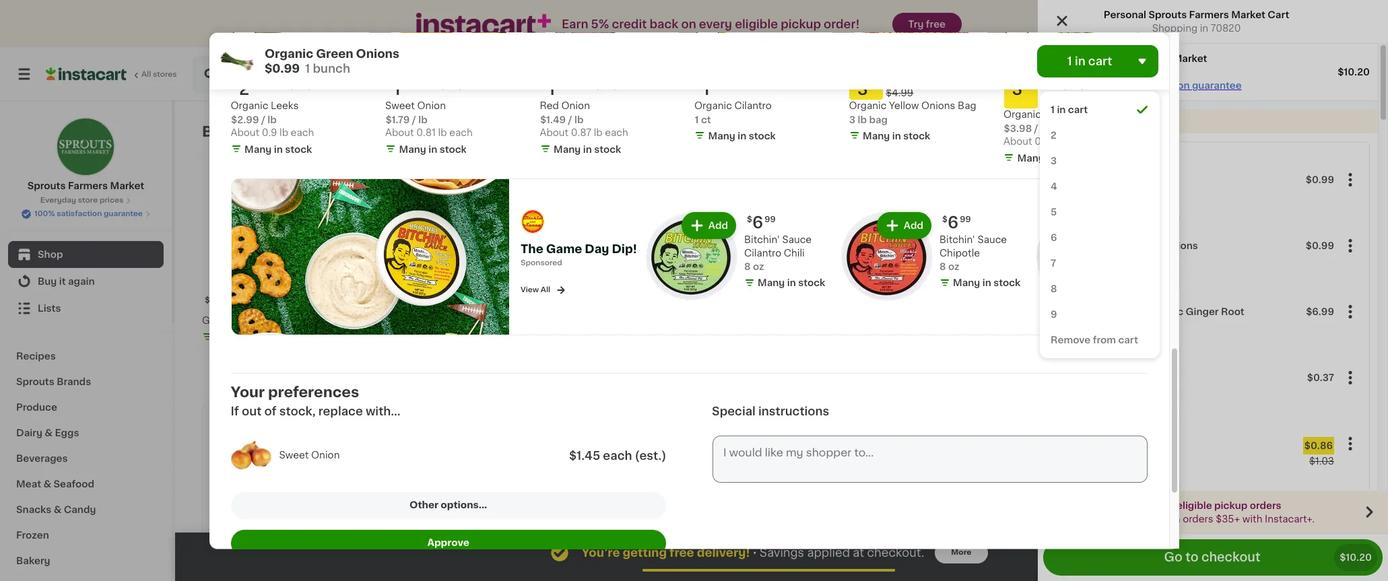 Task type: describe. For each thing, give the bounding box(es) containing it.
chopped
[[847, 330, 891, 339]]

oz inside bitchin' sauce chipotle 8 oz
[[949, 262, 960, 272]]

red for red bell pepper
[[718, 45, 737, 54]]

4 inside revol greens mighty spring mix 4 oz
[[1105, 72, 1111, 81]]

more
[[952, 549, 972, 557]]

organic inside $ 3 50 $4.99 organic yellow onions bag 3 lb bag
[[849, 101, 887, 111]]

farmers for sprouts farmers market noon - 1pm
[[1132, 54, 1171, 63]]

$ 1 99
[[205, 25, 230, 40]]

bitchin' sauce logo image
[[521, 210, 545, 234]]

$ inside $ 1 29
[[698, 82, 703, 90]]

ct for melissa's organic ginger root
[[1134, 344, 1144, 354]]

stock up $ 2 69
[[256, 61, 283, 71]]

many down the 0.79
[[345, 88, 372, 97]]

special instructions
[[712, 407, 830, 417]]

1 horizontal spatial no
[[667, 343, 681, 352]]

$ inside $ 2 69
[[234, 82, 239, 90]]

$0.99 inside the organic green onions $0.99 1 bunch
[[265, 63, 300, 73]]

many down bitchin' sauce chipotle 8 oz
[[953, 279, 980, 288]]

$ up zucchini squash $1.49 / lb
[[463, 297, 468, 305]]

6 inside 2 3 4 5 6 7 8 9 remove from cart
[[1051, 233, 1057, 242]]

0 vertical spatial on
[[682, 19, 697, 30]]

each (est.) for about 0.9 lb each
[[267, 81, 312, 89]]

$ 6 99 for bitchin' sauce cilantro chili 8 oz
[[747, 215, 776, 231]]

76 for the top $0.76 each (estimated) element
[[997, 25, 1007, 33]]

0 vertical spatial no
[[644, 316, 658, 326]]

each inside $ 1 57 each (est.)
[[363, 25, 383, 33]]

$ up 12
[[334, 297, 339, 305]]

many down 0.81
[[399, 145, 426, 154]]

roma tomato image
[[1053, 371, 1085, 404]]

8 inside bitchin' sauce chipotle 8 oz
[[940, 262, 946, 272]]

bitchin' for bitchin' sauce chipotle
[[940, 236, 975, 245]]

many down 0.72
[[1247, 88, 1274, 97]]

$ up dave's
[[721, 297, 726, 305]]

revol greens mighty spring mix 4 oz
[[1105, 45, 1204, 81]]

0 horizontal spatial 0
[[210, 296, 222, 311]]

$ inside $ 3 86
[[1007, 82, 1012, 90]]

99 button
[[1008, 456, 1113, 582]]

many in stock up $6.89 original price: $6.99 element
[[758, 279, 825, 288]]

each inside organic asparagus $3.98 / lb about 0.97 lb each
[[1069, 137, 1092, 147]]

gestation
[[589, 357, 636, 366]]

market for sprouts farmers market
[[110, 181, 144, 191]]

express icon image
[[416, 13, 551, 35]]

approve button
[[231, 530, 667, 557]]

spo inside the game day dip! spo nsored
[[521, 260, 536, 267]]

sprouts farmers market link
[[27, 117, 144, 193]]

stock up green bell pepper 'icon'
[[1058, 153, 1085, 163]]

roma tomato button
[[1090, 371, 1291, 385]]

dairy
[[16, 429, 42, 438]]

(est.) for $2.69 each (estimated) element
[[289, 81, 312, 89]]

market inside the personal sprouts farmers market cart shopping in 70820
[[1232, 10, 1266, 20]]

0 horizontal spatial 5%
[[591, 19, 609, 30]]

personal
[[1104, 10, 1147, 20]]

free inside treatment tracker modal dialog
[[670, 548, 695, 559]]

many in stock down garlic
[[216, 332, 283, 342]]

1 vertical spatial cart
[[1068, 104, 1088, 114]]

$ inside the $ 3 50
[[592, 25, 597, 33]]

dairy & eggs
[[16, 429, 79, 438]]

sugar
[[660, 316, 688, 326]]

2 inside 2 3 4 5 6 7 8 9 remove from cart
[[1051, 130, 1057, 140]]

1 vertical spatial all
[[541, 287, 550, 294]]

/ for $ 1 30
[[568, 115, 572, 124]]

product group containing green bell pepper
[[1047, 168, 1370, 234]]

recipes
[[16, 352, 56, 361]]

squash for zucchini squash $1.49 / lb
[[503, 316, 538, 326]]

onion up 5 button
[[1306, 45, 1335, 54]]

cilantro inside bitchin' sauce cilantro chili 8 oz
[[744, 249, 782, 258]]

$ up organic cucumber
[[463, 25, 468, 33]]

about inside broccoli crown $1.99 / lb about 0.79 lb each
[[331, 72, 360, 81]]

$ down you're getting free delivery!
[[677, 573, 682, 581]]

many in stock down bag
[[863, 131, 931, 141]]

0 vertical spatial satisfaction
[[1133, 81, 1191, 90]]

bitchin' inside bitchin' sauce original
[[1135, 236, 1171, 245]]

4841
[[1067, 69, 1092, 79]]

each (est.) for about 0.51 lb each
[[1012, 25, 1057, 33]]

prices
[[100, 197, 124, 204]]

getting
[[623, 548, 667, 559]]

many down organic cilantro 1 ct
[[708, 131, 735, 141]]

bitchin' for bitchin' sauce cilantro chili
[[744, 236, 780, 245]]

remove yellow onion image
[[1096, 476, 1113, 493]]

free inside 5% credit back on eligible pickup orders plus, free pickup on orders $35+ with instacart+.
[[1113, 515, 1132, 524]]

melissa's organic ginger root image
[[1053, 305, 1085, 338]]

1 vertical spatial $10.20
[[1341, 553, 1373, 563]]

$1.45 each (estimated) element
[[385, 76, 529, 99]]

organic green onions button
[[1090, 239, 1291, 253]]

$ 1 50 for organic
[[463, 25, 487, 40]]

lb inside "yellow onion about 0.69 lb each"
[[1145, 453, 1154, 462]]

pico
[[1144, 316, 1165, 326]]

many in stock down 0.81
[[399, 145, 467, 154]]

many in stock down 0.87
[[554, 145, 621, 154]]

0 vertical spatial produce
[[1096, 152, 1149, 164]]

100% satisfaction guarantee inside button
[[34, 210, 143, 218]]

stock down beef
[[1030, 373, 1057, 382]]

root
[[1222, 307, 1245, 317]]

100% satisfaction guarantee button
[[21, 206, 151, 220]]

many up $6.89 original price: $6.99 element
[[758, 279, 785, 288]]

organic leeks $2.99 / lb about 0.9 lb each
[[231, 101, 314, 138]]

onion for $1.49
[[562, 101, 590, 111]]

guarantee inside button
[[104, 210, 143, 218]]

$1.45 each (est.)
[[569, 451, 667, 462]]

each (est.) for about 0.97 lb each
[[1041, 81, 1085, 89]]

fresh
[[1058, 152, 1093, 164]]

at inside • savings applied at checkout.
[[853, 548, 865, 559]]

best
[[202, 124, 236, 139]]

about inside 'roma tomato about 0.25 lb each'
[[1090, 387, 1119, 396]]

bag
[[958, 101, 977, 111]]

many in stock down the 0.79
[[345, 88, 412, 97]]

9 inside 2 3 4 5 6 7 8 9 remove from cart
[[1051, 309, 1057, 319]]

pickup down increment quantity of yellow onion icon
[[1135, 515, 1167, 524]]

many down bag
[[863, 131, 890, 141]]

99 inside button
[[1028, 573, 1039, 581]]

0.79
[[362, 72, 382, 81]]

0 horizontal spatial back
[[650, 19, 679, 30]]

organic inside organic cilantro 1 ct
[[695, 101, 733, 111]]

$ up bitchin' sauce cilantro chili 8 oz
[[747, 216, 752, 224]]

5% inside 5% credit back on eligible pickup orders plus, free pickup on orders $35+ with instacart+.
[[1088, 501, 1103, 511]]

increment quantity of roma tomato image
[[1159, 407, 1175, 423]]

organic inside goodness grazecious organic grass-fed 85% lean ground beef
[[976, 330, 1014, 339]]

view for view all
[[521, 287, 539, 294]]

(est.) for the top $0.76 each (estimated) element
[[1035, 25, 1057, 33]]

lb inside zucchini squash $1.49 / lb
[[494, 330, 504, 339]]

organic inside the organic green onions $0.99 1 bunch
[[265, 48, 313, 59]]

again
[[68, 277, 95, 286]]

bell for red
[[739, 45, 757, 54]]

stock down red onion $1.49 / lb about 0.87 lb each
[[594, 145, 621, 154]]

many down garlic
[[216, 332, 243, 342]]

item carousel region containing 2
[[231, 0, 1167, 173]]

organic cucumber
[[460, 45, 550, 54]]

lists link
[[8, 295, 164, 322]]

69 for 2
[[250, 82, 261, 90]]

other
[[410, 501, 439, 511]]

50 right "every"
[[734, 25, 745, 33]]

stock down chili
[[798, 279, 825, 288]]

life.
[[424, 416, 457, 430]]

about 0.72 lb each
[[1234, 72, 1321, 81]]

about inside sweet onion $1.79 / lb about 0.81 lb each
[[385, 128, 414, 138]]

green bell pepper
[[1090, 175, 1179, 185]]

2 for $ 2 69
[[239, 81, 249, 97]]

many in stock down organic cilantro 1 ct
[[708, 131, 776, 141]]

57
[[347, 25, 357, 33]]

kit
[[922, 330, 935, 339]]

product group containing roma tomato
[[1047, 366, 1370, 432]]

onion down spo button
[[311, 451, 340, 461]]

lists
[[38, 304, 61, 313]]

50 up organic cucumber
[[476, 25, 487, 33]]

red bell pepper
[[718, 45, 794, 54]]

$8.99 element
[[589, 290, 707, 314]]

1 vertical spatial produce
[[16, 403, 57, 412]]

many down lean
[[989, 373, 1017, 382]]

product group containing 9
[[1234, 167, 1352, 380]]

$ inside $ 1 30
[[543, 82, 548, 90]]

each inside 'roma tomato about 0.25 lb each'
[[1156, 387, 1180, 396]]

options...
[[441, 501, 488, 511]]

pederson's no sugar hickory smoked uncured bacon, no gestation crates
[[589, 316, 688, 366]]

beverages
[[16, 454, 68, 464]]

0 vertical spatial $ 0 76
[[979, 25, 1007, 40]]

$ up red bell pepper
[[721, 25, 726, 33]]

in inside field
[[1075, 55, 1086, 66]]

roma tomato about 0.25 lb each
[[1090, 373, 1180, 396]]

pickup left is
[[1093, 117, 1126, 126]]

snacks & candy
[[16, 505, 96, 515]]

sprouts for sprouts farmers market noon - 1pm
[[1091, 54, 1129, 63]]

each inside broccoli crown $1.99 / lb about 0.79 lb each
[[396, 72, 419, 81]]

0 horizontal spatial $0.76 each (estimated) element
[[460, 290, 578, 314]]

0.87
[[571, 128, 592, 138]]

50 inside $ 3 50 $4.99 organic yellow onions bag 3 lb bag
[[869, 82, 881, 90]]

bakery link
[[8, 549, 164, 574]]

many in stock down 0.9
[[244, 145, 312, 154]]

$1.30 each (estimated) element
[[540, 76, 684, 99]]

oz inside the "sprouts string cheese 12 oz"
[[343, 330, 355, 339]]

(est.) inside $ 1 57 each (est.)
[[385, 25, 408, 33]]

recipes link
[[8, 344, 164, 369]]

cilantro inside organic cilantro 1 ct
[[735, 101, 772, 111]]

many down "celery" at the top of the page
[[216, 61, 243, 71]]

3 up taylor
[[855, 296, 866, 311]]

view all
[[521, 287, 550, 294]]

pickup left the order!
[[781, 19, 822, 30]]

sprouts inside the personal sprouts farmers market cart shopping in 70820
[[1149, 10, 1188, 20]]

/ for $ 1 45
[[412, 115, 416, 124]]

0.51
[[1007, 72, 1026, 81]]

0 vertical spatial $0.76 each (estimated) element
[[976, 19, 1094, 43]]

string
[[371, 316, 399, 326]]

each (est.) down view all
[[496, 296, 541, 304]]

approve
[[428, 539, 470, 549]]

credit inside 5% credit back on eligible pickup orders plus, free pickup on orders $35+ with instacart+.
[[1106, 501, 1134, 511]]

about left 0.72
[[1234, 72, 1263, 81]]

melissa's organic ginger root button
[[1090, 305, 1291, 319]]

green for organic green onions $0.99 1 bunch
[[316, 48, 353, 59]]

0 for left $0.76 each (estimated) element
[[468, 296, 480, 311]]

back inside 5% credit back on eligible pickup orders plus, free pickup on orders $35+ with instacart+.
[[1137, 501, 1160, 511]]

sauce for bitchin' sauce chipotle
[[978, 236, 1007, 245]]

0 horizontal spatial eligible
[[735, 19, 778, 30]]

yellow inside $ 3 50 $4.99 organic yellow onions bag 3 lb bag
[[890, 101, 920, 111]]

many in stock down the ground
[[989, 373, 1057, 382]]

about inside "yellow onion about 0.69 lb each"
[[1090, 453, 1119, 462]]

announcement region
[[1039, 491, 1389, 534]]

squash for zucchini squash
[[1019, 45, 1054, 54]]

99 inside 3 99
[[867, 297, 878, 305]]

organic inside organic leeks $2.99 / lb about 0.9 lb each
[[231, 101, 269, 111]]

shop
[[38, 250, 63, 259]]

in inside sprouts pico de gallo 7 oz many in stock
[[1148, 346, 1157, 355]]

0 horizontal spatial orders
[[1184, 515, 1214, 524]]

sweet for sweet onion $1.79 / lb about 0.81 lb each
[[385, 101, 415, 111]]

• savings applied at checkout.
[[753, 548, 925, 559]]

seeds of change image
[[214, 414, 244, 445]]

chipotle
[[940, 249, 980, 258]]

1 horizontal spatial orders
[[1251, 501, 1282, 511]]

many down the 0.97
[[1018, 153, 1045, 163]]

oz inside sprouts pico de gallo 7 oz many in stock
[[1113, 330, 1124, 339]]

$2.69 each (estimated) element
[[231, 76, 375, 99]]

many down 0.87
[[554, 145, 581, 154]]

& for seafood
[[43, 480, 51, 489]]

$ up chipotle
[[943, 216, 948, 224]]

6 for bitchin' sauce chipotle
[[948, 215, 959, 231]]

red for red onion $1.49 / lb about 0.87 lb each
[[540, 101, 559, 111]]

stock down sellers
[[285, 145, 312, 154]]

pickup up $35+
[[1215, 501, 1248, 511]]

your preferences
[[231, 386, 359, 400]]

0 horizontal spatial all
[[142, 71, 151, 78]]

0.97
[[1035, 137, 1056, 147]]

stock up your preferences
[[256, 332, 283, 342]]

2 for $ 2 49
[[855, 25, 865, 40]]

organic green onions
[[1090, 241, 1199, 251]]

(est.) for the $1.45 each (estimated) element
[[441, 81, 463, 89]]

order!
[[824, 19, 860, 30]]

stock inside sprouts pico de gallo 7 oz many in stock
[[1159, 346, 1186, 355]]

6 for sprouts string cheese
[[339, 296, 350, 311]]

onions for organic green onions
[[1164, 241, 1199, 251]]

de
[[1167, 316, 1181, 326]]

1 vertical spatial on
[[1163, 501, 1175, 511]]

increment quantity of organic green onions image
[[1159, 275, 1175, 291]]

ground
[[1001, 343, 1037, 352]]

each (est.) for about 0.81 lb each
[[418, 81, 463, 89]]

zucchini for zucchini squash
[[976, 45, 1016, 54]]

$ inside $ 1 99
[[205, 25, 210, 33]]

organic inside dave's killer bread organic white bread
[[718, 330, 756, 339]]

bag
[[869, 115, 888, 124]]

1 horizontal spatial 100%
[[1105, 81, 1131, 90]]

$ inside $ 2 49
[[850, 25, 855, 33]]

$ 1 29
[[698, 81, 722, 97]]

product group containing 6
[[331, 167, 449, 341]]

many inside sprouts pico de gallo 7 oz many in stock
[[1118, 346, 1145, 355]]

0 vertical spatial free
[[927, 20, 946, 29]]

5 inside 5 button
[[1342, 69, 1348, 79]]

stock down organic cilantro 1 ct
[[749, 131, 776, 141]]

0 vertical spatial bread
[[778, 316, 806, 326]]

stock down sweet onion $1.79 / lb about 0.81 lb each at the left of page
[[440, 145, 467, 154]]

$ up zucchini squash
[[979, 25, 984, 33]]

0 vertical spatial credit
[[612, 19, 647, 30]]

8 inside 2 3 4 5 6 7 8 9 remove from cart
[[1051, 284, 1057, 293]]

0 vertical spatial $10.20
[[1339, 67, 1371, 77]]

1 in cart inside field
[[1067, 55, 1113, 66]]

each (est.) for about 0.87 lb each
[[573, 81, 618, 89]]

game
[[546, 244, 582, 255]]

29
[[711, 82, 722, 90]]

45
[[402, 82, 413, 90]]

all stores
[[142, 71, 177, 78]]

onion for about
[[1124, 439, 1153, 449]]

stock up the $1.79
[[385, 88, 412, 97]]

mighty
[[1170, 45, 1204, 54]]

many in stock down bitchin' sauce chipotle 8 oz
[[953, 279, 1021, 288]]

0 vertical spatial yellow
[[1274, 45, 1304, 54]]

stock up $8.49 element
[[994, 279, 1021, 288]]

$6.99
[[1307, 307, 1335, 317]]

crates
[[638, 357, 669, 366]]

$ inside $ 1 57 each (est.)
[[334, 25, 339, 33]]

the
[[521, 244, 543, 255]]

salad
[[894, 330, 920, 339]]

sprouts for sprouts pico de gallo 7 oz many in stock
[[1105, 316, 1142, 326]]

1 inside the organic green onions $0.99 1 bunch
[[305, 63, 310, 73]]

healthy eating for real life. spo
[[249, 416, 457, 442]]

nsored
[[536, 260, 562, 267]]

stock,
[[280, 407, 316, 417]]

of
[[264, 407, 277, 417]]

yellow onion button
[[1090, 437, 1291, 451]]

many in stock down about 0.72 lb each
[[1247, 88, 1315, 97]]

about inside organic asparagus $3.98 / lb about 0.97 lb each
[[1004, 137, 1033, 147]]

remove
[[1051, 335, 1091, 344]]

$ 1 45
[[388, 81, 413, 97]]

cart
[[1269, 10, 1290, 20]]

69 for 0
[[223, 297, 234, 305]]

beef
[[1039, 343, 1062, 352]]



Task type: locate. For each thing, give the bounding box(es) containing it.
organic green onions image
[[1053, 239, 1085, 272]]

lb inside $ 3 50 $4.99 organic yellow onions bag 3 lb bag
[[858, 115, 867, 124]]

0 vertical spatial cilantro
[[735, 101, 772, 111]]

69 inside the $ 0 69
[[223, 297, 234, 305]]

increment quantity of yellow onion image
[[1159, 476, 1175, 493]]

buy it again link
[[8, 268, 164, 295]]

many right remove melissa's organic ginger root icon
[[1118, 346, 1145, 355]]

0 vertical spatial 1 ct
[[1127, 344, 1144, 354]]

(est.)
[[385, 25, 408, 33], [1035, 25, 1057, 33], [289, 81, 312, 89], [441, 81, 463, 89], [595, 81, 618, 89], [1063, 81, 1085, 89], [519, 296, 541, 304], [635, 451, 667, 462]]

stock down de
[[1159, 346, 1186, 355]]

your for your first pickup is free!
[[1047, 117, 1068, 126]]

cart inside 2 3 4 5 6 7 8 9 remove from cart
[[1119, 335, 1138, 344]]

$3.99 element
[[1105, 290, 1223, 314]]

/ inside sweet onion $1.79 / lb about 0.81 lb each
[[412, 115, 416, 124]]

1 vertical spatial 7
[[1105, 330, 1110, 339]]

/ for $ 2 69
[[261, 115, 265, 124]]

7 inside sprouts pico de gallo 7 oz many in stock
[[1105, 330, 1110, 339]]

$ 0 76 inside item carousel region
[[463, 296, 491, 311]]

0 horizontal spatial red
[[540, 101, 559, 111]]

yellow
[[1274, 45, 1304, 54], [890, 101, 920, 111], [1090, 439, 1122, 449]]

1 vertical spatial your
[[231, 386, 265, 400]]

sweet down healthy on the left bottom
[[279, 451, 309, 461]]

1 inside organic cilantro 1 ct
[[695, 115, 699, 124]]

I would like my shopper to... text field
[[712, 436, 1148, 483]]

with
[[1243, 515, 1263, 524]]

$0.86
[[1305, 441, 1334, 451]]

free right getting
[[670, 548, 695, 559]]

farmers inside the personal sprouts farmers market cart shopping in 70820
[[1190, 10, 1230, 20]]

$1.49 inside zucchini squash $1.49 / lb
[[460, 330, 486, 339]]

go to checkout
[[1165, 552, 1261, 564]]

$ 3 00
[[1108, 25, 1136, 40]]

& for candy
[[54, 505, 62, 515]]

1 vertical spatial orders
[[1184, 515, 1214, 524]]

$ 0 76
[[979, 25, 1007, 40], [463, 296, 491, 311]]

1 $ 1 50 from the left
[[721, 25, 745, 40]]

1 vertical spatial ct
[[1134, 344, 1144, 354]]

organic inside "organic green onions" button
[[1090, 241, 1129, 251]]

0 vertical spatial bell
[[739, 45, 757, 54]]

1 horizontal spatial 5
[[1342, 69, 1348, 79]]

$ inside $ 3 00
[[1108, 25, 1113, 33]]

6 inside product group
[[339, 296, 350, 311]]

/ inside organic leeks $2.99 / lb about 0.9 lb each
[[261, 115, 265, 124]]

zucchini for zucchini squash $1.49 / lb
[[460, 316, 501, 326]]

0 horizontal spatial onions
[[356, 48, 399, 59]]

0 vertical spatial all
[[142, 71, 151, 78]]

2 3 4 5 6 7 8 9 remove from cart
[[1051, 130, 1138, 344]]

$8.49 element
[[976, 290, 1094, 314]]

farmers for sprouts farmers market
[[68, 181, 108, 191]]

try
[[909, 20, 924, 29]]

other options... button
[[231, 493, 667, 520]]

0 horizontal spatial yellow
[[890, 101, 920, 111]]

pepper for green bell pepper
[[1143, 175, 1179, 185]]

applied
[[808, 548, 851, 559]]

$ 0 76 up zucchini squash $1.49 / lb
[[463, 296, 491, 311]]

2 vertical spatial market
[[110, 181, 144, 191]]

0 vertical spatial cart
[[1089, 55, 1113, 66]]

lb inside 'roma tomato about 0.25 lb each'
[[1145, 387, 1154, 396]]

onion inside "yellow onion about 0.69 lb each"
[[1124, 439, 1153, 449]]

1 horizontal spatial 0
[[468, 296, 480, 311]]

sweet onion image
[[231, 436, 271, 476]]

market up prices
[[110, 181, 144, 191]]

at
[[1054, 69, 1065, 79], [853, 548, 865, 559]]

sprouts farmers market image
[[1047, 52, 1080, 86]]

checkout
[[1202, 552, 1261, 564]]

2 bitchin' from the left
[[940, 236, 975, 245]]

sellers
[[240, 124, 291, 139]]

each (est.) inside the $1.45 each (estimated) element
[[418, 81, 463, 89]]

stock down $ 3 50 $4.99 organic yellow onions bag 3 lb bag
[[904, 131, 931, 141]]

free right try
[[927, 20, 946, 29]]

3 bitchin' from the left
[[1135, 236, 1171, 245]]

$ left 57
[[334, 25, 339, 33]]

bell down earn 5% credit back on every eligible pickup order!
[[739, 45, 757, 54]]

1 vertical spatial view
[[521, 287, 539, 294]]

cart inside field
[[1089, 55, 1113, 66]]

organic inside organic asparagus $3.98 / lb about 0.97 lb each
[[1004, 110, 1042, 120]]

bitchin' inside bitchin' sauce cilantro chili 8 oz
[[744, 236, 780, 245]]

$ 6 99 for bitchin' sauce chipotle 8 oz
[[943, 215, 971, 231]]

0 vertical spatial 1 in cart
[[1067, 55, 1113, 66]]

100% down everyday
[[34, 210, 55, 218]]

view all (30+) button
[[1191, 118, 1276, 145]]

oz down the spring
[[1114, 72, 1125, 81]]

spo down out
[[249, 435, 264, 442]]

farmers up square
[[1132, 54, 1171, 63]]

stores
[[153, 71, 177, 78]]

increment quantity of melissa's organic ginger root image
[[1159, 341, 1175, 357]]

2 vertical spatial farmers
[[68, 181, 108, 191]]

sweet inside sweet onion $1.79 / lb about 0.81 lb each
[[385, 101, 415, 111]]

pederson's no sugar hickory smoked uncured bacon, no gestation crates button
[[589, 167, 707, 368]]

zucchini inside zucchini squash $1.49 / lb
[[460, 316, 501, 326]]

2 1 ct from the top
[[1127, 480, 1144, 489]]

3 for 2 3 4 5 6 7 8 9 remove from cart
[[1051, 156, 1057, 165]]

zucchini squash
[[976, 45, 1054, 54]]

9 applegate organic chicken & apple sausage
[[1234, 296, 1323, 352]]

oz right 12
[[343, 330, 355, 339]]

product group containing 99
[[1008, 456, 1113, 582]]

0 vertical spatial $1.49
[[540, 115, 566, 124]]

sprouts for sprouts brands
[[16, 377, 54, 387]]

each inside sweet onion $1.79 / lb about 0.81 lb each
[[450, 128, 473, 138]]

green bell pepper image
[[1053, 173, 1085, 206]]

original
[[1135, 249, 1172, 258]]

2 horizontal spatial green
[[1132, 241, 1162, 251]]

$1.43 each (estimated) element
[[1234, 19, 1352, 43]]

remove melissa's organic ginger root image
[[1096, 341, 1113, 357]]

2 horizontal spatial 2
[[1051, 130, 1057, 140]]

list box
[[1040, 91, 1160, 358]]

1 1 ct from the top
[[1127, 344, 1144, 354]]

2 vertical spatial 2
[[1051, 130, 1057, 140]]

50 inside the $ 3 50
[[609, 25, 620, 33]]

0 horizontal spatial $ 1 50
[[463, 25, 487, 40]]

tomato
[[1121, 373, 1158, 383]]

product group containing organic
[[976, 167, 1094, 387]]

about down "$1.99" in the top left of the page
[[331, 72, 360, 81]]

sweet onion
[[279, 451, 340, 461]]

(est.) for left $0.76 each (estimated) element
[[519, 296, 541, 304]]

0 vertical spatial guarantee
[[1193, 81, 1243, 90]]

1 vertical spatial satisfaction
[[57, 210, 102, 218]]

1pm
[[1126, 67, 1146, 77]]

50 right earn at the left top of page
[[609, 25, 620, 33]]

0 horizontal spatial 76
[[481, 297, 491, 305]]

2
[[855, 25, 865, 40], [239, 81, 249, 97], [1051, 130, 1057, 140]]

sauce inside bitchin' sauce cilantro chili 8 oz
[[782, 236, 812, 245]]

mix
[[1138, 58, 1155, 68]]

5% credit back on eligible pickup orders plus, free pickup on orders $35+ with instacart+.
[[1088, 501, 1315, 524]]

1 vertical spatial pepper
[[1143, 175, 1179, 185]]

farmers
[[1190, 10, 1230, 20], [1132, 54, 1171, 63], [68, 181, 108, 191]]

onions down $ 1 57 each (est.)
[[356, 48, 399, 59]]

1 horizontal spatial $1.49
[[540, 115, 566, 124]]

1 vertical spatial 69
[[223, 297, 234, 305]]

snacks
[[16, 505, 51, 515]]

all
[[1222, 127, 1233, 137]]

in
[[1201, 24, 1209, 33], [1075, 55, 1086, 66], [245, 61, 254, 71], [374, 88, 383, 97], [1277, 88, 1285, 97], [1057, 104, 1066, 114], [738, 131, 747, 141], [892, 131, 901, 141], [274, 145, 283, 154], [428, 145, 437, 154], [583, 145, 592, 154], [1047, 153, 1056, 163], [787, 279, 796, 288], [983, 279, 992, 288], [245, 332, 254, 342], [1148, 346, 1157, 355], [1019, 373, 1028, 382]]

0 horizontal spatial 8
[[744, 262, 751, 272]]

0 for the top $0.76 each (estimated) element
[[984, 25, 995, 40]]

2 inside item carousel region
[[239, 81, 249, 97]]

about inside organic leeks $2.99 / lb about 0.9 lb each
[[231, 128, 260, 138]]

treatment tracker modal dialog
[[175, 533, 1379, 582]]

eligible inside 5% credit back on eligible pickup orders plus, free pickup on orders $35+ with instacart+.
[[1177, 501, 1213, 511]]

1 horizontal spatial 2
[[855, 25, 865, 40]]

$3.86 each (estimated) original price: $4.84 element
[[1004, 76, 1148, 108]]

$ up '$2.99'
[[234, 82, 239, 90]]

1 horizontal spatial zucchini
[[976, 45, 1016, 54]]

0 horizontal spatial 7
[[1051, 258, 1057, 268]]

7 inside 2 3 4 5 6 7 8 9 remove from cart
[[1051, 258, 1057, 268]]

/ for $ 3 86
[[1035, 124, 1039, 133]]

1 horizontal spatial eligible
[[1177, 501, 1213, 511]]

1 vertical spatial onions
[[922, 101, 956, 111]]

(est.) inside $3.86 each (estimated) original price: $4.84 element
[[1063, 81, 1085, 89]]

0 horizontal spatial cart
[[1068, 104, 1088, 114]]

0 up zucchini squash
[[984, 25, 995, 40]]

2 horizontal spatial cart
[[1119, 335, 1138, 344]]

yellow onion image
[[1053, 437, 1085, 470]]

$ 1 50 up red bell pepper
[[721, 25, 745, 40]]

3 down the 0.97
[[1051, 156, 1057, 165]]

onions for organic green onions $0.99 1 bunch
[[356, 48, 399, 59]]

0 horizontal spatial 4
[[1051, 181, 1058, 191]]

sprouts inside the "sprouts string cheese 12 oz"
[[331, 316, 368, 326]]

69 inside $ 2 69
[[250, 82, 261, 90]]

$0.99 for organic green onions
[[1307, 241, 1335, 251]]

onion inside sweet onion $1.79 / lb about 0.81 lb each
[[417, 101, 446, 111]]

orders up with
[[1251, 501, 1282, 511]]

sprouts up 12
[[331, 316, 368, 326]]

view down nsored
[[521, 287, 539, 294]]

option
[[1046, 96, 1155, 122]]

many down sellers
[[244, 145, 271, 154]]

sprouts string cheese 12 oz
[[331, 316, 438, 339]]

1 ct for yellow onion
[[1127, 480, 1144, 489]]

$4.99
[[886, 88, 914, 97]]

$ inside '$ 1 43'
[[1236, 25, 1242, 33]]

0 horizontal spatial sauce
[[782, 236, 812, 245]]

onion for $1.79
[[417, 101, 446, 111]]

$ right earn at the left top of page
[[592, 25, 597, 33]]

1 inside field
[[1067, 55, 1072, 66]]

1 vertical spatial $0.76 each (estimated) element
[[460, 290, 578, 314]]

0 vertical spatial green
[[316, 48, 353, 59]]

best sellers
[[202, 124, 291, 139]]

every
[[699, 19, 733, 30]]

at inside popup button
[[1054, 69, 1065, 79]]

each (est.) up zucchini squash
[[1012, 25, 1057, 33]]

5 button
[[1307, 58, 1363, 90]]

3 for $ 3 00
[[1113, 25, 1123, 40]]

cilantro left chili
[[744, 249, 782, 258]]

stock down about 0.72 lb each
[[1288, 88, 1315, 97]]

melissa's organic ginger root
[[1090, 307, 1245, 317]]

about inside red onion $1.49 / lb about 0.87 lb each
[[540, 128, 569, 138]]

1 vertical spatial red
[[540, 101, 559, 111]]

broccoli
[[331, 45, 370, 54]]

3 for $ 3 86
[[1012, 81, 1023, 97]]

2 horizontal spatial market
[[1232, 10, 1266, 20]]

about left 0.51
[[976, 72, 1005, 81]]

1 in cart inside option
[[1051, 104, 1088, 114]]

76 up zucchini squash
[[997, 25, 1007, 33]]

product group containing yellow onion
[[1047, 432, 1370, 501]]

product group containing melissa's organic ginger root
[[1047, 300, 1370, 366]]

instacart+.
[[1266, 515, 1315, 524]]

0 up zucchini squash $1.49 / lb
[[468, 296, 480, 311]]

oz up $6.89 original price: $6.99 element
[[753, 262, 764, 272]]

2 horizontal spatial $ 6 99
[[943, 215, 971, 231]]

$ left 43
[[1236, 25, 1242, 33]]

product group containing organic green onions
[[1047, 234, 1370, 300]]

/ inside broccoli crown $1.99 / lb about 0.79 lb each
[[359, 58, 363, 68]]

1 horizontal spatial 8
[[940, 262, 946, 272]]

8 up $6.89 original price: $6.99 element
[[744, 262, 751, 272]]

$ 6 99 up 12
[[334, 296, 363, 311]]

$ inside $ 3 50 $4.99 organic yellow onions bag 3 lb bag
[[852, 82, 858, 90]]

3 left 86
[[1012, 81, 1023, 97]]

0 vertical spatial market
[[1232, 10, 1266, 20]]

1 horizontal spatial green
[[1090, 175, 1120, 185]]

2 left 49
[[855, 25, 865, 40]]

sweet onion $1.79 / lb about 0.81 lb each
[[385, 101, 473, 138]]

1 horizontal spatial 100% satisfaction guarantee
[[1105, 81, 1243, 90]]

bitchin' up $6.89 original price: $6.99 element
[[744, 236, 780, 245]]

2 horizontal spatial sauce
[[1173, 236, 1203, 245]]

3 for $ 3 50 $4.99 organic yellow onions bag 3 lb bag
[[858, 81, 868, 97]]

1 vertical spatial squash
[[503, 316, 538, 326]]

5% up plus,
[[1088, 501, 1103, 511]]

0 horizontal spatial at
[[853, 548, 865, 559]]

8 inside bitchin' sauce cilantro chili 8 oz
[[744, 262, 751, 272]]

$0.76 each (estimated) element up zucchini squash $1.49 / lb
[[460, 290, 578, 314]]

sauce inside bitchin' sauce chipotle 8 oz
[[978, 236, 1007, 245]]

farmers up the 70820
[[1190, 10, 1230, 20]]

green down increment quantity of green bell pepper image
[[1132, 241, 1162, 251]]

None search field
[[193, 55, 798, 93]]

0 vertical spatial at
[[1054, 69, 1065, 79]]

out
[[242, 407, 262, 417]]

3 sauce from the left
[[1173, 236, 1203, 245]]

9 inside 9 applegate organic chicken & apple sausage
[[1242, 296, 1253, 311]]

6 up chipotle
[[948, 215, 959, 231]]

(est.) right '$1.45'
[[635, 451, 667, 462]]

100% down rouzan
[[1105, 81, 1131, 90]]

increment quantity of green bell pepper image
[[1159, 209, 1175, 225]]

3
[[597, 25, 608, 40], [1113, 25, 1123, 40], [858, 81, 868, 97], [1012, 81, 1023, 97], [849, 115, 856, 124], [1051, 156, 1057, 165], [855, 296, 866, 311]]

1 product group from the top
[[1047, 168, 1370, 234]]

1 vertical spatial 1 ct
[[1127, 480, 1144, 489]]

product group containing sprouts pico de gallo
[[1105, 167, 1223, 360]]

69
[[250, 82, 261, 90], [223, 297, 234, 305]]

$ down savings
[[788, 573, 793, 581]]

5
[[1342, 69, 1348, 79], [1051, 207, 1057, 216]]

sponsored badge image down gestation
[[589, 369, 630, 377]]

1 vertical spatial credit
[[1106, 501, 1134, 511]]

2 vertical spatial on
[[1169, 515, 1181, 524]]

$ inside the $ 0 69
[[205, 297, 210, 305]]

meat & seafood
[[16, 480, 94, 489]]

76 inside item carousel region
[[481, 297, 491, 305]]

2 horizontal spatial farmers
[[1190, 10, 1230, 20]]

1 vertical spatial farmers
[[1132, 54, 1171, 63]]

greens
[[1134, 45, 1168, 54]]

& inside 9 applegate organic chicken & apple sausage
[[1275, 330, 1282, 339]]

$ 1 57 each (est.)
[[334, 25, 408, 40]]

$1.45
[[569, 451, 600, 462]]

item carousel region containing 0
[[202, 118, 1352, 392]]

sprouts brands
[[16, 377, 91, 387]]

$ 1 50 for red
[[721, 25, 745, 40]]

green inside button
[[1090, 175, 1120, 185]]

0 horizontal spatial 100% satisfaction guarantee
[[34, 210, 143, 218]]

$1.49 inside red onion $1.49 / lb about 0.87 lb each
[[540, 115, 566, 124]]

produce
[[1096, 152, 1149, 164], [16, 403, 57, 412]]

sponsored badge image for 3
[[589, 84, 630, 92]]

about left 0.87
[[540, 128, 569, 138]]

2 vertical spatial ct
[[1134, 480, 1144, 489]]

1 horizontal spatial back
[[1137, 501, 1160, 511]]

1 in cart field
[[1038, 44, 1159, 77]]

satisfaction down square
[[1133, 81, 1191, 90]]

$1.79
[[385, 115, 410, 124]]

2 vertical spatial yellow
[[1090, 439, 1122, 449]]

in inside the personal sprouts farmers market cart shopping in 70820
[[1201, 24, 1209, 33]]

eating
[[312, 416, 360, 430]]

sponsored badge image up red onion $1.49 / lb about 0.87 lb each
[[589, 84, 630, 92]]

(est.) down view all
[[519, 296, 541, 304]]

69 up '$2.99'
[[250, 82, 261, 90]]

4 product group from the top
[[1047, 366, 1370, 432]]

stock
[[256, 61, 283, 71], [385, 88, 412, 97], [1288, 88, 1315, 97], [749, 131, 776, 141], [904, 131, 931, 141], [285, 145, 312, 154], [440, 145, 467, 154], [594, 145, 621, 154], [1058, 153, 1085, 163], [798, 279, 825, 288], [994, 279, 1021, 288], [256, 332, 283, 342], [1159, 346, 1186, 355], [1030, 373, 1057, 382]]

0 vertical spatial 100% satisfaction guarantee
[[1105, 81, 1243, 90]]

0 horizontal spatial $ 0 76
[[463, 296, 491, 311]]

ct down $ 1 29
[[701, 115, 711, 124]]

3 for $ 3 50
[[597, 25, 608, 40]]

sweet for sweet onion
[[279, 451, 309, 461]]

on
[[682, 19, 697, 30], [1163, 501, 1175, 511], [1169, 515, 1181, 524]]

bitchin' inside bitchin' sauce chipotle 8 oz
[[940, 236, 975, 245]]

0 vertical spatial ct
[[701, 115, 711, 124]]

meat & seafood link
[[8, 472, 164, 497]]

$3.50 original price: $4.99 element
[[849, 76, 993, 99]]

1 vertical spatial bell
[[1123, 175, 1141, 185]]

1 vertical spatial green
[[1090, 175, 1120, 185]]

product group
[[1047, 168, 1370, 234], [1047, 234, 1370, 300], [1047, 300, 1370, 366], [1047, 366, 1370, 432], [1047, 432, 1370, 501]]

red down "every"
[[718, 45, 737, 54]]

zucchini right "cheese"
[[460, 316, 501, 326]]

$ 3 86
[[1007, 81, 1035, 97]]

$1.49 for red
[[540, 115, 566, 124]]

0 horizontal spatial produce
[[16, 403, 57, 412]]

view left all
[[1197, 127, 1220, 137]]

0 horizontal spatial market
[[110, 181, 144, 191]]

/ inside zucchini squash $1.49 / lb
[[488, 330, 492, 339]]

$6.89 original price: $6.99 element
[[718, 290, 836, 314]]

product group
[[589, 0, 707, 95], [1105, 0, 1223, 95], [202, 167, 320, 346], [331, 167, 449, 341], [460, 167, 578, 355], [589, 167, 707, 380], [718, 167, 836, 367], [847, 167, 965, 373], [976, 167, 1094, 387], [1105, 167, 1223, 360], [1234, 167, 1352, 380], [563, 456, 669, 582], [674, 456, 780, 582], [785, 456, 891, 582], [896, 456, 1002, 582], [1008, 456, 1113, 582]]

1 in cart up first
[[1051, 104, 1088, 114]]

0 vertical spatial back
[[650, 19, 679, 30]]

item carousel region
[[231, 0, 1167, 173], [202, 118, 1352, 392]]

3 99
[[855, 296, 878, 311]]

green inside the organic green onions $0.99 1 bunch
[[316, 48, 353, 59]]

yellow down $4.99
[[890, 101, 920, 111]]

list box containing 1
[[1040, 91, 1160, 358]]

brands
[[57, 377, 91, 387]]

sponsored badge image
[[589, 84, 630, 92], [1105, 84, 1146, 92], [589, 369, 630, 377]]

onions inside button
[[1164, 241, 1199, 251]]

1 vertical spatial 5
[[1051, 207, 1057, 216]]

6 for bitchin' sauce cilantro chili
[[752, 215, 763, 231]]

bitchin' sauce original
[[1135, 236, 1203, 258]]

0 horizontal spatial 5
[[1051, 207, 1057, 216]]

$ left $4.99
[[852, 82, 858, 90]]

sprouts up everyday
[[27, 181, 66, 191]]

all down nsored
[[541, 287, 550, 294]]

0 horizontal spatial $1.49
[[460, 330, 486, 339]]

at left 4841
[[1054, 69, 1065, 79]]

each (est.) inside $2.69 each (estimated) element
[[267, 81, 312, 89]]

oz inside revol greens mighty spring mix 4 oz
[[1114, 72, 1125, 81]]

spo
[[521, 260, 536, 267], [249, 435, 264, 442]]

organic inside melissa's organic ginger root button
[[1145, 307, 1184, 317]]

many in stock up $ 2 69
[[216, 61, 283, 71]]

view for view all (30+)
[[1197, 127, 1220, 137]]

2 vertical spatial onions
[[1164, 241, 1199, 251]]

1 ct for melissa's organic ginger root
[[1127, 344, 1144, 354]]

no up "crates"
[[667, 343, 681, 352]]

1 horizontal spatial all
[[541, 287, 550, 294]]

4 inside 2 3 4 5 6 7 8 9 remove from cart
[[1051, 181, 1058, 191]]

0 vertical spatial 7
[[1051, 258, 1057, 268]]

all stores link
[[46, 55, 178, 93]]

1 ct up tomato
[[1127, 344, 1144, 354]]

instacart logo image
[[46, 66, 127, 82]]

$ 6 99 inside product group
[[334, 296, 363, 311]]

1 vertical spatial 100%
[[34, 210, 55, 218]]

guarantee down prices
[[104, 210, 143, 218]]

many in stock down the 0.97
[[1018, 153, 1085, 163]]

bitchin' sauce game day dip image
[[231, 179, 509, 335]]

2 vertical spatial cart
[[1119, 335, 1138, 344]]

sauce for bitchin' sauce cilantro chili
[[782, 236, 812, 245]]

0 horizontal spatial satisfaction
[[57, 210, 102, 218]]

sprouts up noon on the right top
[[1091, 54, 1129, 63]]

you're
[[582, 548, 620, 559]]

many in stock
[[216, 61, 283, 71], [345, 88, 412, 97], [1247, 88, 1315, 97], [708, 131, 776, 141], [863, 131, 931, 141], [244, 145, 312, 154], [399, 145, 467, 154], [554, 145, 621, 154], [1018, 153, 1085, 163], [758, 279, 825, 288], [953, 279, 1021, 288], [216, 332, 283, 342], [989, 373, 1057, 382]]

1 bitchin' from the left
[[744, 236, 780, 245]]

onion inside red onion $1.49 / lb about 0.87 lb each
[[562, 101, 590, 111]]

view inside popup button
[[1197, 127, 1220, 137]]

$1.49 for zucchini
[[460, 330, 486, 339]]

0 horizontal spatial sweet
[[279, 451, 309, 461]]

each (est.) right 45
[[418, 81, 463, 89]]

$1.57 each (estimated) element
[[331, 19, 449, 43]]

ct for yellow onion
[[1134, 480, 1144, 489]]

5 product group from the top
[[1047, 432, 1370, 501]]

0 vertical spatial view
[[1197, 127, 1220, 137]]

$0.99 for green bell pepper
[[1307, 175, 1335, 185]]

we've made it easy to eat organic image
[[214, 456, 551, 582]]

dip!
[[612, 244, 637, 255]]

sponsored badge image for greens
[[1105, 84, 1146, 92]]

4 down the 0.97
[[1051, 181, 1058, 191]]

0 horizontal spatial credit
[[612, 19, 647, 30]]

each (est.) inside $3.86 each (estimated) original price: $4.84 element
[[1041, 81, 1085, 89]]

sauce inside bitchin' sauce original
[[1173, 236, 1203, 245]]

$
[[205, 25, 210, 33], [334, 25, 339, 33], [592, 25, 597, 33], [721, 25, 726, 33], [979, 25, 984, 33], [1108, 25, 1113, 33], [463, 25, 468, 33], [850, 25, 855, 33], [1236, 25, 1242, 33], [234, 82, 239, 90], [388, 82, 394, 90], [543, 82, 548, 90], [698, 82, 703, 90], [852, 82, 858, 90], [1007, 82, 1012, 90], [747, 216, 752, 224], [943, 216, 948, 224], [205, 297, 210, 305], [334, 297, 339, 305], [721, 297, 726, 305], [463, 297, 468, 305], [677, 573, 682, 581], [788, 573, 793, 581]]

organic inside 9 applegate organic chicken & apple sausage
[[1285, 316, 1323, 326]]

sweet up the $1.79
[[385, 101, 415, 111]]

2 sauce from the left
[[978, 236, 1007, 245]]

$ 3 50 $4.99 organic yellow onions bag 3 lb bag
[[849, 81, 977, 124]]

sponsored badge image inside item carousel region
[[589, 369, 630, 377]]

zucchini up 0.51
[[976, 45, 1016, 54]]

ct inside organic cilantro 1 ct
[[701, 115, 711, 124]]

1 vertical spatial bread
[[788, 330, 816, 339]]

$ 0 76 up zucchini squash
[[979, 25, 1007, 40]]

(est.) up red onion $1.49 / lb about 0.87 lb each
[[595, 81, 618, 89]]

your for your preferences
[[231, 386, 265, 400]]

1 sauce from the left
[[782, 236, 812, 245]]

bell for green
[[1123, 175, 1141, 185]]

(est.) for $3.86 each (estimated) original price: $4.84 element
[[1063, 81, 1085, 89]]

everyday store prices link
[[40, 195, 132, 206]]

with...
[[366, 407, 401, 417]]

$ 1 50
[[721, 25, 745, 40], [463, 25, 487, 40]]

green for organic green onions
[[1132, 241, 1162, 251]]

0 vertical spatial 5
[[1342, 69, 1348, 79]]

smoked
[[628, 330, 667, 339]]

pepper for red bell pepper
[[760, 45, 794, 54]]

3 left $4.99
[[858, 81, 868, 97]]

$ up "celery" at the top of the page
[[205, 25, 210, 33]]

sprouts for sprouts string cheese 12 oz
[[331, 316, 368, 326]]

3 left bag
[[849, 115, 856, 124]]

99
[[218, 25, 230, 33], [765, 216, 776, 224], [960, 216, 971, 224], [351, 297, 363, 305], [867, 297, 878, 305], [694, 573, 705, 581], [805, 573, 816, 581], [1028, 573, 1039, 581]]

option containing 1
[[1046, 96, 1155, 122]]

0 horizontal spatial guarantee
[[104, 210, 143, 218]]

sprouts farmers market logo image
[[56, 117, 116, 177]]

1 horizontal spatial 4
[[1105, 72, 1111, 81]]

0 vertical spatial 100%
[[1105, 81, 1131, 90]]

dave's killer bread organic white bread
[[718, 316, 816, 339]]

99 inside $ 1 99
[[218, 25, 230, 33]]

100% inside button
[[34, 210, 55, 218]]

$0.76 each (estimated) element
[[976, 19, 1094, 43], [460, 290, 578, 314]]

market for sprouts farmers market noon - 1pm
[[1174, 54, 1208, 63]]

apple
[[1285, 330, 1313, 339]]

eggs
[[55, 429, 79, 438]]

your down $4.84
[[1047, 117, 1068, 126]]

0 horizontal spatial bitchin'
[[744, 236, 780, 245]]

(est.) for the $1.30 each (estimated) element
[[595, 81, 618, 89]]

0 vertical spatial red
[[718, 45, 737, 54]]

1 horizontal spatial at
[[1054, 69, 1065, 79]]

sprouts pico de gallo 7 oz many in stock
[[1105, 316, 1208, 355]]

5 inside 2 3 4 5 6 7 8 9 remove from cart
[[1051, 207, 1057, 216]]

sprouts farmers market
[[27, 181, 144, 191]]

1 horizontal spatial onions
[[922, 101, 956, 111]]

ginger
[[1186, 307, 1220, 317]]

each (est.)
[[1012, 25, 1057, 33], [267, 81, 312, 89], [418, 81, 463, 89], [573, 81, 618, 89], [1041, 81, 1085, 89], [496, 296, 541, 304]]

85%
[[1068, 330, 1089, 339]]

each inside organic leeks $2.99 / lb about 0.9 lb each
[[291, 128, 314, 138]]

cilantro down red bell pepper
[[735, 101, 772, 111]]

real
[[388, 416, 421, 430]]

squash inside zucchini squash $1.49 / lb
[[503, 316, 538, 326]]

& for eggs
[[45, 429, 53, 438]]

2 product group from the top
[[1047, 234, 1370, 300]]

0.81
[[417, 128, 436, 138]]

4 left -
[[1105, 72, 1111, 81]]

sprouts for sprouts farmers market
[[27, 181, 66, 191]]

(est.) inside the $1.30 each (estimated) element
[[595, 81, 618, 89]]

$ up garlic
[[205, 297, 210, 305]]

76 for left $0.76 each (estimated) element
[[481, 297, 491, 305]]

each (est.) right 30
[[573, 81, 618, 89]]

onions inside the organic green onions $0.99 1 bunch
[[356, 48, 399, 59]]

0 horizontal spatial free
[[670, 548, 695, 559]]

applegate
[[1234, 316, 1283, 326]]

1 horizontal spatial cart
[[1089, 55, 1113, 66]]

yellow inside "yellow onion about 0.69 lb each"
[[1090, 439, 1122, 449]]

personal sprouts farmers market cart shopping in 70820
[[1104, 10, 1290, 33]]

0 horizontal spatial 100%
[[34, 210, 55, 218]]

oz up remove melissa's organic ginger root icon
[[1113, 330, 1124, 339]]

2 $ 1 50 from the left
[[463, 25, 487, 40]]

orders
[[1251, 501, 1282, 511], [1184, 515, 1214, 524]]

pickup
[[1016, 69, 1052, 79]]

0 vertical spatial zucchini
[[976, 45, 1016, 54]]

3 product group from the top
[[1047, 300, 1370, 366]]



Task type: vqa. For each thing, say whether or not it's contained in the screenshot.
The 7 within "2 3 4 5 6 7 8 9 remove from cart"
yes



